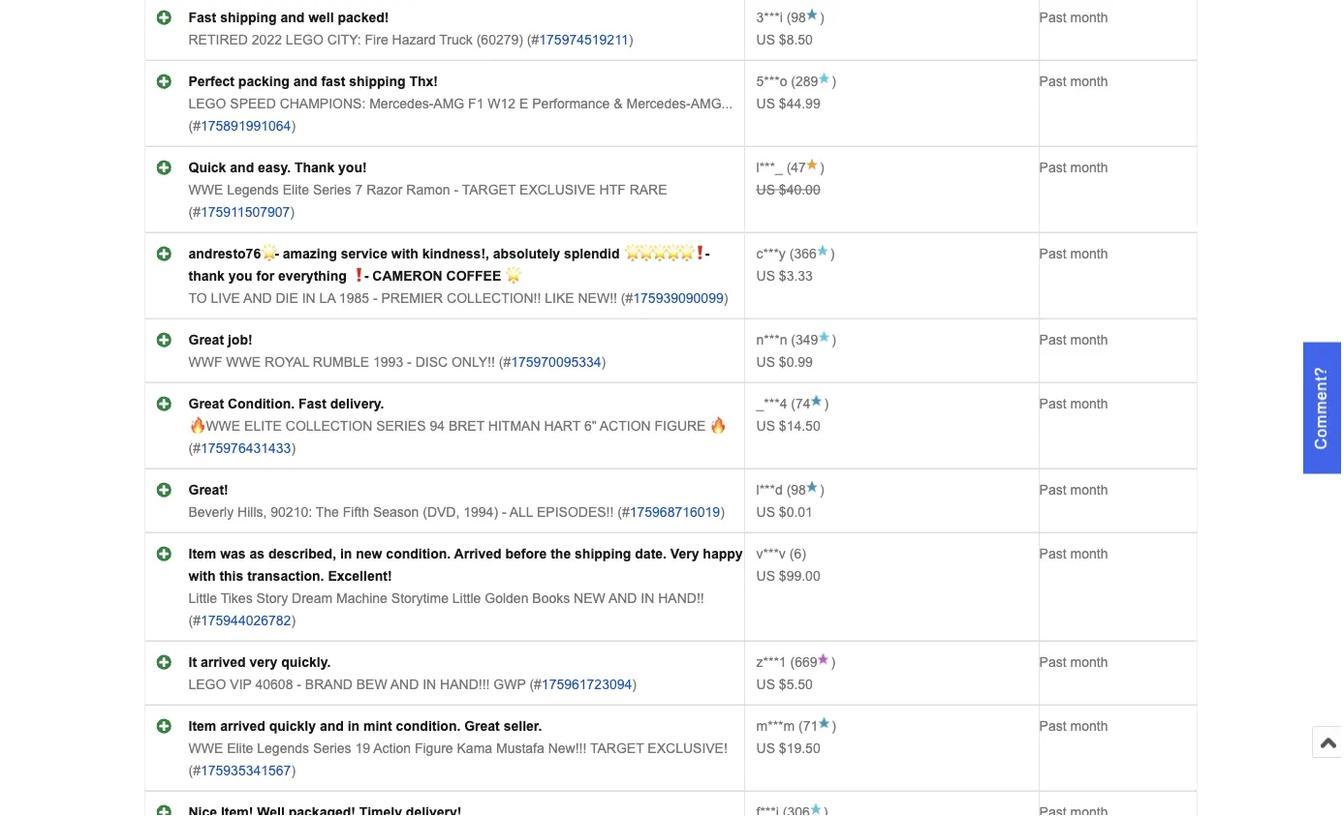 Task type: vqa. For each thing, say whether or not it's contained in the screenshot.


Task type: describe. For each thing, give the bounding box(es) containing it.
past month for us $8.50
[[1039, 10, 1108, 25]]

us for n***n
[[756, 355, 775, 370]]

2 mercedes- from the left
[[627, 96, 691, 111]]

$5.50
[[779, 678, 813, 693]]

us for l***d
[[756, 505, 775, 520]]

past month element for $8.50
[[1039, 10, 1108, 25]]

us $5.50
[[756, 678, 813, 693]]

past month for us $19.50
[[1039, 719, 1108, 734]]

8 month from the top
[[1070, 547, 1108, 562]]

fast
[[321, 74, 345, 89]]

1 mercedes- from the left
[[369, 96, 434, 111]]

1985
[[339, 291, 369, 306]]

2 vertical spatial great
[[464, 719, 500, 734]]

us $14.50
[[756, 419, 820, 434]]

elite inside wwe legends elite series 7 razor ramon - target exclusive htf rare (#
[[283, 182, 309, 197]]

fifth
[[343, 505, 369, 520]]

11 feedback left by buyer. element from the top
[[756, 805, 779, 817]]

(# inside lego speed champions: mercedes-amg f1 w12 e performance & mercedes-amg... (#
[[188, 118, 201, 133]]

- for brand
[[297, 678, 301, 693]]

in for little tikes story dream machine storytime little golden books new and in hand!! (#
[[641, 591, 654, 606]]

to
[[188, 291, 207, 306]]

tikes
[[221, 591, 253, 606]]

performance
[[532, 96, 610, 111]]

elite inside wwe elite legends series 19 action figure kama mustafa new!!! target exclusive! (#
[[227, 742, 253, 757]]

premier
[[381, 291, 443, 306]]

andresto76🌟- amazing service with kindness!, absolutely splendid 🌟🌟🌟🌟🌟❗- thank you for everything ❗- cameron coffee 🌟 element
[[188, 246, 709, 284]]

f1
[[468, 96, 484, 111]]

exclusive!
[[648, 742, 728, 757]]

feedback left by buyer. element for us $19.50
[[756, 719, 795, 734]]

🌟
[[505, 269, 519, 284]]

( 366
[[786, 246, 817, 261]]

past month element for $14.50
[[1039, 397, 1108, 412]]

(# inside great job! wwf wwe royal rumble 1993 - disc only!! (# 175970095334 )
[[499, 355, 511, 370]]

us $3.33
[[756, 269, 813, 284]]

happy
[[703, 547, 743, 562]]

v***v ( 6 ) us $99.00
[[756, 547, 820, 584]]

die
[[276, 291, 298, 306]]

you
[[228, 269, 253, 284]]

175891991064
[[201, 118, 291, 133]]

this
[[219, 569, 243, 584]]

74
[[796, 397, 811, 412]]

lego inside the it arrived very quickly. lego vip 40608 - brand bew and in hand!!!  gwp (# 175961723094 )
[[188, 678, 226, 693]]

( for l***_
[[787, 160, 791, 175]]

city:
[[327, 32, 361, 47]]

everything
[[278, 269, 347, 284]]

mustafa
[[496, 742, 544, 757]]

past month for us $40.00
[[1039, 160, 1108, 175]]

- inside andresto76🌟- amazing service with kindness!, absolutely splendid 🌟🌟🌟🌟🌟❗- thank you for everything ❗- cameron coffee 🌟 to live and die in la 1985 - premier collection!! like new!! (# 175939090099 )
[[373, 291, 378, 306]]

series
[[376, 419, 426, 434]]

past month element for $0.01
[[1039, 483, 1108, 498]]

condition. for storytime
[[386, 547, 451, 562]]

us for c***y
[[756, 269, 775, 284]]

great for great condition. fast delivery.
[[188, 397, 224, 412]]

little tikes story dream machine storytime little golden books new and in hand!! (#
[[188, 591, 704, 629]]

$44.99
[[779, 96, 820, 111]]

175911507907 )
[[201, 205, 295, 220]]

item arrived quickly and in mint condition. great seller.
[[188, 719, 542, 734]]

as
[[250, 547, 265, 562]]

( for z***1
[[790, 655, 795, 670]]

11 past month element from the top
[[1039, 805, 1108, 817]]

- inside great! beverly hills, 90210: the fifth season (dvd, 1994) - all episodes!! (# 175968716019 )
[[502, 505, 506, 520]]

condition. for action
[[396, 719, 461, 734]]

seller.
[[504, 719, 542, 734]]

( for l***d
[[787, 483, 791, 498]]

wwe inside wwe legends elite series 7 razor ramon - target exclusive htf rare (#
[[188, 182, 223, 197]]

item for item arrived quickly and in mint condition. great seller.
[[188, 719, 216, 734]]

175970095334 link
[[511, 355, 601, 370]]

fast shipping and well  packed! element
[[188, 10, 389, 25]]

with inside item was as described, in new condition. arrived before the shipping date. very happy with this transaction. excellent!
[[188, 569, 216, 584]]

6
[[794, 547, 802, 562]]

19
[[355, 742, 370, 757]]

retired
[[188, 32, 248, 47]]

easy.
[[258, 160, 291, 175]]

shipping inside fast shipping and well  packed! retired 2022 lego city: fire hazard truck (60279) (# 175974519211 )
[[220, 10, 277, 25]]

fast shipping and well  packed! retired 2022 lego city: fire hazard truck (60279) (# 175974519211 )
[[188, 10, 633, 47]]

dream
[[292, 591, 332, 606]]

series for thank
[[313, 182, 351, 197]]

z***1
[[756, 655, 787, 670]]

packed!
[[338, 10, 389, 25]]

past for $14.50
[[1039, 397, 1067, 412]]

8 past month element from the top
[[1039, 547, 1108, 562]]

very
[[670, 547, 699, 562]]

🌟🌟🌟🌟🌟❗-
[[623, 246, 709, 261]]

great! beverly hills, 90210: the fifth season (dvd, 1994) - all episodes!! (# 175968716019 )
[[188, 483, 725, 520]]

) inside andresto76🌟- amazing service with kindness!, absolutely splendid 🌟🌟🌟🌟🌟❗- thank you for everything ❗- cameron coffee 🌟 to live and die in la 1985 - premier collection!! like new!! (# 175939090099 )
[[724, 291, 728, 306]]

series for and
[[313, 742, 351, 757]]

in for new
[[340, 547, 352, 562]]

- for disc
[[407, 355, 412, 370]]

hills,
[[237, 505, 267, 520]]

well
[[308, 10, 334, 25]]

past month for us $5.50
[[1039, 655, 1108, 670]]

packing
[[238, 74, 290, 89]]

us $40.00
[[756, 182, 820, 197]]

and inside andresto76🌟- amazing service with kindness!, absolutely splendid 🌟🌟🌟🌟🌟❗- thank you for everything ❗- cameron coffee 🌟 to live and die in la 1985 - premier collection!! like new!! (# 175939090099 )
[[243, 291, 272, 306]]

feedback left by buyer. element for us $14.50
[[756, 397, 787, 412]]

(dvd,
[[423, 505, 460, 520]]

us for 5***o
[[756, 96, 775, 111]]

( 669
[[787, 655, 817, 670]]

royal
[[265, 355, 309, 370]]

289
[[796, 74, 818, 89]]

you!
[[338, 160, 367, 175]]

past month for us $0.01
[[1039, 483, 1108, 498]]

175891991064 )
[[201, 118, 296, 133]]

(# inside wwe elite legends series 19 action figure kama mustafa new!!! target exclusive! (#
[[188, 764, 201, 779]]

(# inside great! beverly hills, 90210: the fifth season (dvd, 1994) - all episodes!! (# 175968716019 )
[[618, 505, 630, 520]]

great job! wwf wwe royal rumble 1993 - disc only!! (# 175970095334 )
[[188, 333, 606, 370]]

item for item was as described, in new condition. arrived before the shipping date. very happy with this transaction. excellent!
[[188, 547, 216, 562]]

wwe inside 🔥 wwe elite collection series 94 bret hitman hart 6" action figure 🔥 (#
[[206, 419, 240, 434]]

gwp
[[494, 678, 526, 693]]

past for $3.33
[[1039, 246, 1067, 261]]

feedback left by buyer. element for us $99.00
[[756, 547, 786, 562]]

splendid
[[564, 246, 620, 261]]

exclusive
[[519, 182, 596, 197]]

us for m***m
[[756, 742, 775, 757]]

and right quickly
[[320, 719, 344, 734]]

andresto76🌟- amazing service with kindness!, absolutely splendid 🌟🌟🌟🌟🌟❗- thank you for everything ❗- cameron coffee 🌟 to live and die in la 1985 - premier collection!! like new!! (# 175939090099 )
[[188, 246, 728, 306]]

great for great job! wwf wwe royal rumble 1993 - disc only!! (# 175970095334 )
[[188, 333, 224, 348]]

before
[[505, 547, 547, 562]]

great condition. fast delivery. element
[[188, 397, 384, 412]]

( for n***n
[[791, 333, 796, 348]]

new
[[356, 547, 382, 562]]

story
[[256, 591, 288, 606]]

item arrived quickly and in mint condition. great seller. element
[[188, 719, 542, 734]]

( for 3***i
[[787, 10, 791, 25]]

175970095334
[[511, 355, 601, 370]]

amg...
[[691, 96, 733, 111]]

(# inside 🔥 wwe elite collection series 94 bret hitman hart 6" action figure 🔥 (#
[[188, 441, 201, 456]]

thank
[[295, 160, 335, 175]]

8 past month from the top
[[1039, 547, 1108, 562]]

it
[[188, 655, 197, 670]]

elite
[[244, 419, 282, 434]]

past for $5.50
[[1039, 655, 1067, 670]]

delivery.
[[330, 397, 384, 412]]

golden
[[485, 591, 529, 606]]

wwe inside wwe elite legends series 19 action figure kama mustafa new!!! target exclusive! (#
[[188, 742, 223, 757]]

la
[[319, 291, 335, 306]]

target inside wwe legends elite series 7 razor ramon - target exclusive htf rare (#
[[462, 182, 516, 197]]

past month element for $44.99
[[1039, 74, 1108, 89]]

175961723094
[[542, 678, 632, 693]]

98 for l***d
[[791, 483, 806, 498]]

arrived for it
[[201, 655, 246, 670]]

l***d
[[756, 483, 783, 498]]

175944026782
[[201, 614, 291, 629]]

(# inside the it arrived very quickly. lego vip 40608 - brand bew and in hand!!!  gwp (# 175961723094 )
[[530, 678, 542, 693]]

175974519211 link
[[539, 32, 629, 47]]

c***y
[[756, 246, 786, 261]]

175935341567 link
[[201, 764, 291, 779]]

lego speed champions: mercedes-amg f1 w12 e performance & mercedes-amg... (#
[[188, 96, 733, 133]]

1 horizontal spatial fast
[[299, 397, 326, 412]]

175968716019 link
[[630, 505, 720, 520]]

175974519211
[[539, 32, 629, 47]]

(# inside fast shipping and well  packed! retired 2022 lego city: fire hazard truck (60279) (# 175974519211 )
[[527, 32, 539, 47]]

lego inside lego speed champions: mercedes-amg f1 w12 e performance & mercedes-amg... (#
[[188, 96, 226, 111]]

hand!!!
[[440, 678, 490, 693]]

htf
[[599, 182, 626, 197]]

wwe inside great job! wwf wwe royal rumble 1993 - disc only!! (# 175970095334 )
[[226, 355, 261, 370]]

$19.50
[[779, 742, 820, 757]]

past for $0.01
[[1039, 483, 1067, 498]]

8 past from the top
[[1039, 547, 1067, 562]]

with inside andresto76🌟- amazing service with kindness!, absolutely splendid 🌟🌟🌟🌟🌟❗- thank you for everything ❗- cameron coffee 🌟 to live and die in la 1985 - premier collection!! like new!! (# 175939090099 )
[[391, 246, 418, 261]]

feedback left by buyer. element for us $5.50
[[756, 655, 787, 670]]

ramon
[[406, 182, 450, 197]]

andresto76🌟-
[[188, 246, 279, 261]]

( 98 for 3***i
[[783, 10, 806, 25]]

$40.00
[[779, 182, 820, 197]]

feedback left by buyer. element for us $0.01
[[756, 483, 783, 498]]

past month for us $44.99
[[1039, 74, 1108, 89]]

the
[[551, 547, 571, 562]]



Task type: locate. For each thing, give the bounding box(es) containing it.
0 vertical spatial lego
[[286, 32, 323, 47]]

1 horizontal spatial shipping
[[349, 74, 406, 89]]

with
[[391, 246, 418, 261], [188, 569, 216, 584]]

- inside great job! wwf wwe royal rumble 1993 - disc only!! (# 175970095334 )
[[407, 355, 412, 370]]

( up $19.50
[[799, 719, 803, 734]]

( 47
[[783, 160, 806, 175]]

1 series from the top
[[313, 182, 351, 197]]

(60279)
[[476, 32, 523, 47]]

1 past month element from the top
[[1039, 10, 1108, 25]]

2 vertical spatial lego
[[188, 678, 226, 693]]

4 past month from the top
[[1039, 246, 1108, 261]]

wwe up 175935341567 link
[[188, 742, 223, 757]]

all
[[509, 505, 533, 520]]

past for $40.00
[[1039, 160, 1067, 175]]

elite up 175935341567 link
[[227, 742, 253, 757]]

the
[[316, 505, 339, 520]]

action
[[600, 419, 651, 434]]

l***_
[[756, 160, 783, 175]]

0 vertical spatial and
[[243, 291, 272, 306]]

) inside fast shipping and well  packed! retired 2022 lego city: fire hazard truck (60279) (# 175974519211 )
[[629, 32, 633, 47]]

in inside the it arrived very quickly. lego vip 40608 - brand bew and in hand!!!  gwp (# 175961723094 )
[[423, 678, 436, 693]]

2 little from the left
[[452, 591, 481, 606]]

feedback left by buyer. element up us $14.50
[[756, 397, 787, 412]]

3 feedback left by buyer. element from the top
[[756, 160, 783, 175]]

175911507907 link
[[201, 205, 290, 220]]

( 98 up $8.50
[[783, 10, 806, 25]]

9 feedback left by buyer. element from the top
[[756, 655, 787, 670]]

3 past from the top
[[1039, 160, 1067, 175]]

🔥 up 175976431433 link
[[188, 419, 202, 434]]

0 horizontal spatial fast
[[188, 10, 216, 25]]

nice item! well packaged! timely delivery! element
[[188, 805, 462, 817]]

7 us from the top
[[756, 505, 775, 520]]

us for l***_
[[756, 182, 775, 197]]

past for $44.99
[[1039, 74, 1067, 89]]

3 past month from the top
[[1039, 160, 1108, 175]]

2 month from the top
[[1070, 74, 1108, 89]]

series inside wwe elite legends series 19 action figure kama mustafa new!!! target exclusive! (#
[[313, 742, 351, 757]]

- for target
[[454, 182, 458, 197]]

(# inside little tikes story dream machine storytime little golden books new and in hand!! (#
[[188, 614, 201, 629]]

described,
[[268, 547, 336, 562]]

great inside great job! wwf wwe royal rumble 1993 - disc only!! (# 175970095334 )
[[188, 333, 224, 348]]

razor
[[366, 182, 403, 197]]

4 past from the top
[[1039, 246, 1067, 261]]

) inside great! beverly hills, 90210: the fifth season (dvd, 1994) - all episodes!! (# 175968716019 )
[[720, 505, 725, 520]]

5 feedback left by buyer. element from the top
[[756, 333, 787, 348]]

175961723094 link
[[542, 678, 632, 693]]

in inside andresto76🌟- amazing service with kindness!, absolutely splendid 🌟🌟🌟🌟🌟❗- thank you for everything ❗- cameron coffee 🌟 to live and die in la 1985 - premier collection!! like new!! (# 175939090099 )
[[302, 291, 316, 306]]

fire
[[365, 32, 388, 47]]

0 vertical spatial elite
[[283, 182, 309, 197]]

( for c***y
[[790, 246, 794, 261]]

figure
[[655, 419, 706, 434]]

(#
[[527, 32, 539, 47], [188, 118, 201, 133], [188, 205, 201, 220], [621, 291, 633, 306], [499, 355, 511, 370], [188, 441, 201, 456], [618, 505, 630, 520], [188, 614, 201, 629], [530, 678, 542, 693], [188, 764, 201, 779]]

40608
[[255, 678, 293, 693]]

and for little tikes story dream machine storytime little golden books new and in hand!! (#
[[608, 591, 637, 606]]

0 vertical spatial ( 98
[[783, 10, 806, 25]]

us
[[756, 32, 775, 47], [756, 96, 775, 111], [756, 182, 775, 197], [756, 269, 775, 284], [756, 355, 775, 370], [756, 419, 775, 434], [756, 505, 775, 520], [756, 569, 775, 584], [756, 678, 775, 693], [756, 742, 775, 757]]

us down m***m
[[756, 742, 775, 757]]

mercedes- down the thx!
[[369, 96, 434, 111]]

9 past month from the top
[[1039, 655, 1108, 670]]

366
[[794, 246, 817, 261]]

6 past month element from the top
[[1039, 397, 1108, 412]]

target right the ramon at the top of page
[[462, 182, 516, 197]]

( right l***_
[[787, 160, 791, 175]]

1994)
[[463, 505, 498, 520]]

( right v***v
[[790, 547, 794, 562]]

month for $44.99
[[1070, 74, 1108, 89]]

feedback left by buyer. element containing _***4
[[756, 397, 787, 412]]

9 month from the top
[[1070, 655, 1108, 670]]

7 month from the top
[[1070, 483, 1108, 498]]

175944026782 )
[[201, 614, 296, 629]]

1 horizontal spatial with
[[391, 246, 418, 261]]

$14.50
[[779, 419, 820, 434]]

5 us from the top
[[756, 355, 775, 370]]

1 item from the top
[[188, 547, 216, 562]]

lego down it
[[188, 678, 226, 693]]

2 past from the top
[[1039, 74, 1067, 89]]

0 horizontal spatial shipping
[[220, 10, 277, 25]]

(# inside andresto76🌟- amazing service with kindness!, absolutely splendid 🌟🌟🌟🌟🌟❗- thank you for everything ❗- cameron coffee 🌟 to live and die in la 1985 - premier collection!! like new!! (# 175939090099 )
[[621, 291, 633, 306]]

perfect packing and fast shipping 
thx! element
[[188, 74, 438, 89]]

10 past from the top
[[1039, 719, 1067, 734]]

❗-
[[351, 269, 369, 284]]

10 month from the top
[[1070, 719, 1108, 734]]

like
[[545, 291, 574, 306]]

hart
[[544, 419, 580, 434]]

6 us from the top
[[756, 419, 775, 434]]

- inside wwe legends elite series 7 razor ramon - target exclusive htf rare (#
[[454, 182, 458, 197]]

0 horizontal spatial with
[[188, 569, 216, 584]]

1 vertical spatial great
[[188, 397, 224, 412]]

1 vertical spatial legends
[[257, 742, 309, 757]]

2 vertical spatial shipping
[[575, 547, 631, 562]]

7 past from the top
[[1039, 483, 1067, 498]]

past month for us $3.33
[[1039, 246, 1108, 261]]

0 vertical spatial fast
[[188, 10, 216, 25]]

perfect
[[188, 74, 234, 89]]

lego inside fast shipping and well  packed! retired 2022 lego city: fire hazard truck (60279) (# 175974519211 )
[[286, 32, 323, 47]]

us down v***v
[[756, 569, 775, 584]]

5 past month from the top
[[1039, 333, 1108, 348]]

month for $40.00
[[1070, 160, 1108, 175]]

( for m***m
[[799, 719, 803, 734]]

us down "n***n"
[[756, 355, 775, 370]]

2 ( 98 from the top
[[783, 483, 806, 498]]

- left all
[[502, 505, 506, 520]]

bew
[[356, 678, 387, 693]]

quickly
[[269, 719, 316, 734]]

🔥 right figure
[[710, 419, 723, 434]]

feedback left by buyer. element containing 5***o
[[756, 74, 787, 89]]

bret
[[449, 419, 485, 434]]

mercedes- right &
[[627, 96, 691, 111]]

2 horizontal spatial shipping
[[575, 547, 631, 562]]

2 past month element from the top
[[1039, 74, 1108, 89]]

3 us from the top
[[756, 182, 775, 197]]

feedback left by buyer. element containing z***1
[[756, 655, 787, 670]]

item left was
[[188, 547, 216, 562]]

with up cameron
[[391, 246, 418, 261]]

1 horizontal spatial and
[[390, 678, 419, 693]]

0 vertical spatial shipping
[[220, 10, 277, 25]]

1 vertical spatial series
[[313, 742, 351, 757]]

( for 5***o
[[791, 74, 796, 89]]

1 horizontal spatial in
[[423, 678, 436, 693]]

&
[[614, 96, 623, 111]]

3 month from the top
[[1070, 160, 1108, 175]]

wwe down job!
[[226, 355, 261, 370]]

past for $0.99
[[1039, 333, 1067, 348]]

fast inside fast shipping and well  packed! retired 2022 lego city: fire hazard truck (60279) (# 175974519211 )
[[188, 10, 216, 25]]

item up '175935341567'
[[188, 719, 216, 734]]

arrived up vip
[[201, 655, 246, 670]]

4 us from the top
[[756, 269, 775, 284]]

2 🔥 from the left
[[710, 419, 723, 434]]

175976431433 link
[[201, 441, 291, 456]]

) inside the it arrived very quickly. lego vip 40608 - brand bew and in hand!!!  gwp (# 175961723094 )
[[632, 678, 637, 693]]

great! element
[[188, 483, 228, 498]]

1 horizontal spatial little
[[452, 591, 481, 606]]

us down z***1
[[756, 678, 775, 693]]

series left 19
[[313, 742, 351, 757]]

past month element for $5.50
[[1039, 655, 1108, 670]]

2 98 from the top
[[791, 483, 806, 498]]

collection
[[286, 419, 372, 434]]

feedback left by buyer. element containing l***_
[[756, 160, 783, 175]]

feedback left by buyer. element containing v***v
[[756, 547, 786, 562]]

shipping right the
[[575, 547, 631, 562]]

0 horizontal spatial and
[[243, 291, 272, 306]]

condition. up figure
[[396, 719, 461, 734]]

little down item was as described, in new condition. arrived before the shipping date. very happy with this transaction. excellent!
[[452, 591, 481, 606]]

98 up $8.50
[[791, 10, 806, 25]]

1 vertical spatial ( 98
[[783, 483, 806, 498]]

with left this
[[188, 569, 216, 584]]

6 past from the top
[[1039, 397, 1067, 412]]

175911507907
[[201, 205, 290, 220]]

1 vertical spatial lego
[[188, 96, 226, 111]]

feedback left by buyer. element containing m***m
[[756, 719, 795, 734]]

legends
[[227, 182, 279, 197], [257, 742, 309, 757]]

6"
[[584, 419, 597, 434]]

2 feedback left by buyer. element from the top
[[756, 74, 787, 89]]

1993
[[373, 355, 403, 370]]

5 past from the top
[[1039, 333, 1067, 348]]

arrived inside the it arrived very quickly. lego vip 40608 - brand bew and in hand!!!  gwp (# 175961723094 )
[[201, 655, 246, 670]]

great!
[[188, 483, 228, 498]]

1 past month from the top
[[1039, 10, 1108, 25]]

and for it arrived very quickly. lego vip 40608 - brand bew and in hand!!!  gwp (# 175961723094 )
[[390, 678, 419, 693]]

0 vertical spatial in
[[340, 547, 352, 562]]

5 past month element from the top
[[1039, 333, 1108, 348]]

0 horizontal spatial little
[[188, 591, 217, 606]]

2 horizontal spatial and
[[608, 591, 637, 606]]

7 past month from the top
[[1039, 483, 1108, 498]]

( right the '3***i'
[[787, 10, 791, 25]]

feedback left by buyer. element containing l***d
[[756, 483, 783, 498]]

1 🔥 from the left
[[188, 419, 202, 434]]

1 little from the left
[[188, 591, 217, 606]]

us down l***_
[[756, 182, 775, 197]]

legends down quickly
[[257, 742, 309, 757]]

1 feedback left by buyer. element from the top
[[756, 10, 783, 25]]

1 vertical spatial elite
[[227, 742, 253, 757]]

175935341567 )
[[201, 764, 296, 779]]

and inside fast shipping and well  packed! retired 2022 lego city: fire hazard truck (60279) (# 175974519211 )
[[280, 10, 305, 25]]

condition. inside item was as described, in new condition. arrived before the shipping date. very happy with this transaction. excellent!
[[386, 547, 451, 562]]

9 past month element from the top
[[1039, 655, 1108, 670]]

elite
[[283, 182, 309, 197], [227, 742, 253, 757]]

- right the ramon at the top of page
[[454, 182, 458, 197]]

hand!!
[[658, 591, 704, 606]]

past month
[[1039, 10, 1108, 25], [1039, 74, 1108, 89], [1039, 160, 1108, 175], [1039, 246, 1108, 261], [1039, 333, 1108, 348], [1039, 397, 1108, 412], [1039, 483, 1108, 498], [1039, 547, 1108, 562], [1039, 655, 1108, 670], [1039, 719, 1108, 734]]

1 horizontal spatial 🔥
[[710, 419, 723, 434]]

wwf
[[188, 355, 222, 370]]

shipping up '2022'
[[220, 10, 277, 25]]

in left la
[[302, 291, 316, 306]]

great job! element
[[188, 333, 253, 348]]

) inside great job! wwf wwe royal rumble 1993 - disc only!! (# 175970095334 )
[[601, 355, 606, 370]]

175935341567
[[201, 764, 291, 779]]

1 us from the top
[[756, 32, 775, 47]]

( 98 for l***d
[[783, 483, 806, 498]]

us inside v***v ( 6 ) us $99.00
[[756, 569, 775, 584]]

1 vertical spatial with
[[188, 569, 216, 584]]

wwe
[[188, 182, 223, 197], [226, 355, 261, 370], [206, 419, 240, 434], [188, 742, 223, 757]]

10 past month from the top
[[1039, 719, 1108, 734]]

great down "wwf"
[[188, 397, 224, 412]]

comment? link
[[1303, 343, 1342, 474]]

1 past from the top
[[1039, 10, 1067, 25]]

feedback left by buyer. element for us $40.00
[[756, 160, 783, 175]]

great up kama
[[464, 719, 500, 734]]

item inside item was as described, in new condition. arrived before the shipping date. very happy with this transaction. excellent!
[[188, 547, 216, 562]]

feedback left by buyer. element containing c***y
[[756, 246, 786, 261]]

( right the c***y
[[790, 246, 794, 261]]

mint
[[363, 719, 392, 734]]

shipping inside item was as described, in new condition. arrived before the shipping date. very happy with this transaction. excellent!
[[575, 547, 631, 562]]

1 month from the top
[[1070, 10, 1108, 25]]

fast up retired
[[188, 10, 216, 25]]

4 past month element from the top
[[1039, 246, 1108, 261]]

in inside item was as described, in new condition. arrived before the shipping date. very happy with this transaction. excellent!
[[340, 547, 352, 562]]

us $0.01
[[756, 505, 813, 520]]

in left new
[[340, 547, 352, 562]]

and down for
[[243, 291, 272, 306]]

( right "l***d"
[[787, 483, 791, 498]]

month for $19.50
[[1070, 719, 1108, 734]]

feedback left by buyer. element up us $0.99
[[756, 333, 787, 348]]

1 ( 98 from the top
[[783, 10, 806, 25]]

season
[[373, 505, 419, 520]]

2 vertical spatial and
[[390, 678, 419, 693]]

98 up $0.01
[[791, 483, 806, 498]]

lego down fast shipping and well  packed! element
[[286, 32, 323, 47]]

champions:
[[280, 96, 366, 111]]

us down the c***y
[[756, 269, 775, 284]]

target right new!!!
[[590, 742, 644, 757]]

0 vertical spatial condition.
[[386, 547, 451, 562]]

(
[[787, 10, 791, 25], [791, 74, 796, 89], [787, 160, 791, 175], [790, 246, 794, 261], [791, 333, 796, 348], [791, 397, 796, 412], [787, 483, 791, 498], [790, 547, 794, 562], [790, 655, 795, 670], [799, 719, 803, 734]]

past for $8.50
[[1039, 10, 1067, 25]]

past month element for $19.50
[[1039, 719, 1108, 734]]

9 us from the top
[[756, 678, 775, 693]]

1 horizontal spatial target
[[590, 742, 644, 757]]

fast up collection
[[299, 397, 326, 412]]

0 vertical spatial in
[[302, 291, 316, 306]]

0 horizontal spatial 🔥
[[188, 419, 202, 434]]

0 horizontal spatial elite
[[227, 742, 253, 757]]

1 vertical spatial and
[[608, 591, 637, 606]]

( right "n***n"
[[791, 333, 796, 348]]

1 vertical spatial fast
[[299, 397, 326, 412]]

0 vertical spatial target
[[462, 182, 516, 197]]

0 vertical spatial series
[[313, 182, 351, 197]]

wwe down quick
[[188, 182, 223, 197]]

6 month from the top
[[1070, 397, 1108, 412]]

- inside the it arrived very quickly. lego vip 40608 - brand bew and in hand!!!  gwp (# 175961723094 )
[[297, 678, 301, 693]]

in left the hand!!
[[641, 591, 654, 606]]

( for _***4
[[791, 397, 796, 412]]

0 vertical spatial arrived
[[201, 655, 246, 670]]

🔥 wwe elite collection series 94 bret hitman hart 6" action figure 🔥 (#
[[188, 419, 723, 456]]

rumble
[[313, 355, 369, 370]]

2 series from the top
[[313, 742, 351, 757]]

3 past month element from the top
[[1039, 160, 1108, 175]]

little left the tikes
[[188, 591, 217, 606]]

us down the 5***o at the top right of the page
[[756, 96, 775, 111]]

past for $19.50
[[1039, 719, 1067, 734]]

0 horizontal spatial target
[[462, 182, 516, 197]]

1 horizontal spatial elite
[[283, 182, 309, 197]]

and right new
[[608, 591, 637, 606]]

feedback left by buyer. element up the us $8.50
[[756, 10, 783, 25]]

condition. up storytime
[[386, 547, 451, 562]]

month for $3.33
[[1070, 246, 1108, 261]]

and inside little tikes story dream machine storytime little golden books new and in hand!! (#
[[608, 591, 637, 606]]

( 98 up $0.01
[[783, 483, 806, 498]]

feedback left by buyer. element for us $8.50
[[756, 10, 783, 25]]

1 vertical spatial 98
[[791, 483, 806, 498]]

( 349
[[787, 333, 818, 348]]

98 for 3***i
[[791, 10, 806, 25]]

legends up the 175911507907 )
[[227, 182, 279, 197]]

comment?
[[1313, 367, 1330, 450]]

3***i
[[756, 10, 783, 25]]

and left well
[[280, 10, 305, 25]]

feedback left by buyer. element left the 6
[[756, 547, 786, 562]]

feedback left by buyer. element for us $44.99
[[756, 74, 787, 89]]

month for $14.50
[[1070, 397, 1108, 412]]

elite down quick and easy.  thank you!
[[283, 182, 309, 197]]

feedback left by buyer. element down "us $19.50"
[[756, 805, 779, 817]]

1 98 from the top
[[791, 10, 806, 25]]

4 month from the top
[[1070, 246, 1108, 261]]

month for $0.99
[[1070, 333, 1108, 348]]

series inside wwe legends elite series 7 razor ramon - target exclusive htf rare (#
[[313, 182, 351, 197]]

thx!
[[409, 74, 438, 89]]

great up "wwf"
[[188, 333, 224, 348]]

it arrived very quickly. element
[[188, 655, 331, 670]]

in for mint
[[348, 719, 360, 734]]

and left fast
[[293, 74, 317, 89]]

past month element for $0.99
[[1039, 333, 1108, 348]]

quick and easy.  thank you! element
[[188, 160, 367, 175]]

- down quickly. on the bottom left
[[297, 678, 301, 693]]

1 vertical spatial in
[[348, 719, 360, 734]]

8 us from the top
[[756, 569, 775, 584]]

us down _***4
[[756, 419, 775, 434]]

2 us from the top
[[756, 96, 775, 111]]

past month element for $40.00
[[1039, 160, 1108, 175]]

feedback left by buyer. element left 47
[[756, 160, 783, 175]]

past month element
[[1039, 10, 1108, 25], [1039, 74, 1108, 89], [1039, 160, 1108, 175], [1039, 246, 1108, 261], [1039, 333, 1108, 348], [1039, 397, 1108, 412], [1039, 483, 1108, 498], [1039, 547, 1108, 562], [1039, 655, 1108, 670], [1039, 719, 1108, 734], [1039, 805, 1108, 817]]

2 past month from the top
[[1039, 74, 1108, 89]]

and inside the it arrived very quickly. lego vip 40608 - brand bew and in hand!!!  gwp (# 175961723094 )
[[390, 678, 419, 693]]

( inside v***v ( 6 ) us $99.00
[[790, 547, 794, 562]]

shipping down fire
[[349, 74, 406, 89]]

us down the '3***i'
[[756, 32, 775, 47]]

0 horizontal spatial mercedes-
[[369, 96, 434, 111]]

1 vertical spatial arrived
[[220, 719, 265, 734]]

( right _***4
[[791, 397, 796, 412]]

10 us from the top
[[756, 742, 775, 757]]

$99.00
[[779, 569, 820, 584]]

series left 7
[[313, 182, 351, 197]]

feedback left by buyer. element containing 3***i
[[756, 10, 783, 25]]

0 horizontal spatial in
[[302, 291, 316, 306]]

2 vertical spatial in
[[423, 678, 436, 693]]

lego down 'perfect'
[[188, 96, 226, 111]]

in left hand!!!
[[423, 678, 436, 693]]

in
[[302, 291, 316, 306], [641, 591, 654, 606], [423, 678, 436, 693]]

in
[[340, 547, 352, 562], [348, 719, 360, 734]]

and left easy.
[[230, 160, 254, 175]]

collection!!
[[447, 291, 541, 306]]

item was as described, in new condition. arrived before the shipping date. very happy with this transaction. excellent! element
[[188, 547, 743, 584]]

shipping
[[220, 10, 277, 25], [349, 74, 406, 89], [575, 547, 631, 562]]

(# inside wwe legends elite series 7 razor ramon - target exclusive htf rare (#
[[188, 205, 201, 220]]

7
[[355, 182, 363, 197]]

_***4
[[756, 397, 787, 412]]

feedback left by buyer. element up us $5.50
[[756, 655, 787, 670]]

us for z***1
[[756, 678, 775, 693]]

- right 1985
[[373, 291, 378, 306]]

feedback left by buyer. element
[[756, 10, 783, 25], [756, 74, 787, 89], [756, 160, 783, 175], [756, 246, 786, 261], [756, 333, 787, 348], [756, 397, 787, 412], [756, 483, 783, 498], [756, 547, 786, 562], [756, 655, 787, 670], [756, 719, 795, 734], [756, 805, 779, 817]]

( right z***1
[[790, 655, 795, 670]]

8 feedback left by buyer. element from the top
[[756, 547, 786, 562]]

legends inside wwe legends elite series 7 razor ramon - target exclusive htf rare (#
[[227, 182, 279, 197]]

month for $8.50
[[1070, 10, 1108, 25]]

target inside wwe elite legends series 19 action figure kama mustafa new!!! target exclusive! (#
[[590, 742, 644, 757]]

hitman
[[488, 419, 540, 434]]

feedback left by buyer. element for us $3.33
[[756, 246, 786, 261]]

feedback left by buyer. element for us $0.99
[[756, 333, 787, 348]]

great condition. fast delivery.
[[188, 397, 384, 412]]

past month for us $0.99
[[1039, 333, 1108, 348]]

us down "l***d"
[[756, 505, 775, 520]]

feedback left by buyer. element up us $44.99
[[756, 74, 787, 89]]

us for 3***i
[[756, 32, 775, 47]]

feedback left by buyer. element up us $3.33
[[756, 246, 786, 261]]

feedback left by buyer. element containing n***n
[[756, 333, 787, 348]]

0 vertical spatial 98
[[791, 10, 806, 25]]

1 horizontal spatial mercedes-
[[627, 96, 691, 111]]

feedback left by buyer. element up us $0.01
[[756, 483, 783, 498]]

arrived for item
[[220, 719, 265, 734]]

1 vertical spatial item
[[188, 719, 216, 734]]

and
[[280, 10, 305, 25], [293, 74, 317, 89], [230, 160, 254, 175], [320, 719, 344, 734]]

legends inside wwe elite legends series 19 action figure kama mustafa new!!! target exclusive! (#
[[257, 742, 309, 757]]

- right 1993
[[407, 355, 412, 370]]

1 vertical spatial shipping
[[349, 74, 406, 89]]

) inside v***v ( 6 ) us $99.00
[[802, 547, 806, 562]]

in inside little tikes story dream machine storytime little golden books new and in hand!! (#
[[641, 591, 654, 606]]

2 horizontal spatial in
[[641, 591, 654, 606]]

$0.99
[[779, 355, 813, 370]]

live
[[211, 291, 240, 306]]

past month for us $14.50
[[1039, 397, 1108, 412]]

7 feedback left by buyer. element from the top
[[756, 483, 783, 498]]

in up 19
[[348, 719, 360, 734]]

4 feedback left by buyer. element from the top
[[756, 246, 786, 261]]

month for $0.01
[[1070, 483, 1108, 498]]

new
[[574, 591, 605, 606]]

arrived down vip
[[220, 719, 265, 734]]

7 past month element from the top
[[1039, 483, 1108, 498]]

0 vertical spatial great
[[188, 333, 224, 348]]

feedback left by buyer. element up "us $19.50"
[[756, 719, 795, 734]]

6 past month from the top
[[1039, 397, 1108, 412]]

1 vertical spatial in
[[641, 591, 654, 606]]

0 vertical spatial with
[[391, 246, 418, 261]]

( right the 5***o at the top right of the page
[[791, 74, 796, 89]]

wwe legends elite series 7 razor ramon - target exclusive htf rare (#
[[188, 182, 667, 220]]

1 vertical spatial condition.
[[396, 719, 461, 734]]

1 vertical spatial target
[[590, 742, 644, 757]]

rare
[[630, 182, 667, 197]]

6 feedback left by buyer. element from the top
[[756, 397, 787, 412]]

us for _***4
[[756, 419, 775, 434]]

and right bew
[[390, 678, 419, 693]]

0 vertical spatial legends
[[227, 182, 279, 197]]

9 past from the top
[[1039, 655, 1067, 670]]

0 vertical spatial item
[[188, 547, 216, 562]]

past month element for $3.33
[[1039, 246, 1108, 261]]

2 item from the top
[[188, 719, 216, 734]]

in for it arrived very quickly. lego vip 40608 - brand bew and in hand!!!  gwp (# 175961723094 )
[[423, 678, 436, 693]]

10 feedback left by buyer. element from the top
[[756, 719, 795, 734]]

wwe up 175976431433
[[206, 419, 240, 434]]

5 month from the top
[[1070, 333, 1108, 348]]

month for $5.50
[[1070, 655, 1108, 670]]

arrived
[[201, 655, 246, 670], [220, 719, 265, 734]]

10 past month element from the top
[[1039, 719, 1108, 734]]

new!!!
[[548, 742, 587, 757]]



